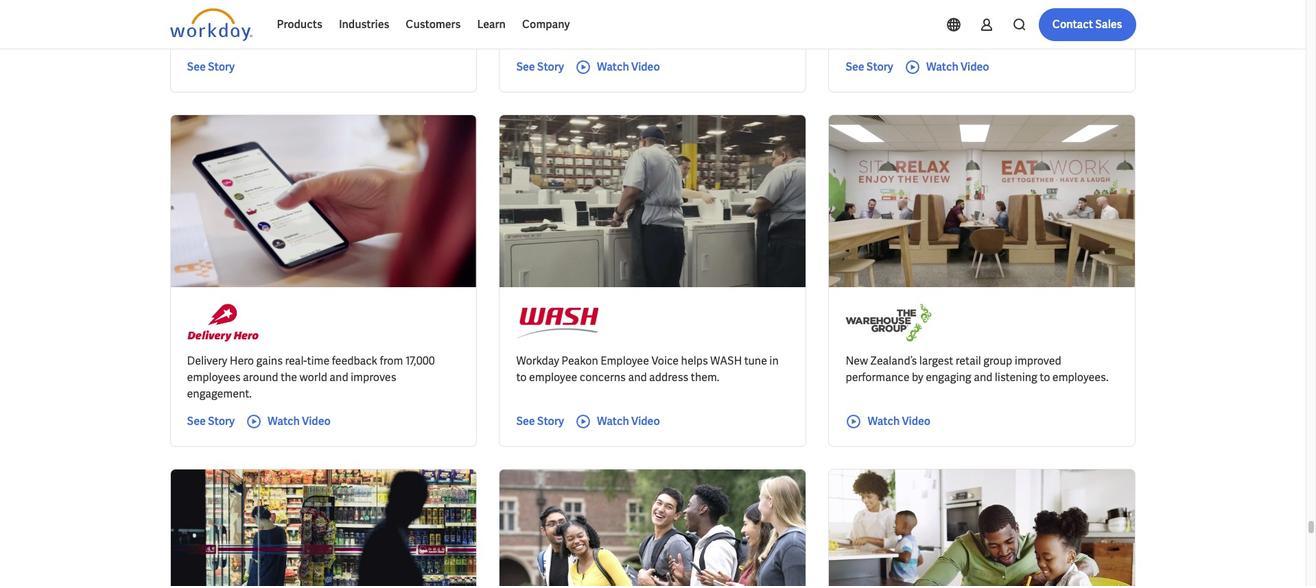 Task type: describe. For each thing, give the bounding box(es) containing it.
the
[[281, 371, 297, 385]]

and inside softserve puts its people first in order to drive engagement, increase retention, and improve business performance.
[[679, 16, 697, 30]]

employee for in
[[529, 371, 577, 385]]

learn button
[[469, 8, 514, 41]]

a
[[401, 16, 407, 30]]

watch for the watch video link below increase
[[597, 60, 629, 74]]

topic
[[181, 15, 204, 27]]

business
[[339, 15, 379, 27]]

telecommunications infrastructure company used intelligent listening to improve employee wellbeing and performance.
[[846, 0, 1117, 47]]

to inside telecommunications infrastructure company used intelligent listening to improve employee wellbeing and performance.
[[943, 16, 953, 30]]

17,000
[[405, 354, 435, 369]]

watch video for the watch video link below performance at the bottom
[[868, 415, 931, 429]]

listening inside new zealand's largest retail group improved performance by engaging and listening to employees.
[[995, 371, 1037, 385]]

go to the homepage image
[[170, 8, 252, 41]]

peakon inside workday peakon employee voice helps wash tune in to employee concerns and address them.
[[562, 354, 598, 369]]

watch video link down the
[[246, 414, 331, 430]]

improved
[[1015, 354, 1061, 369]]

clear all button
[[532, 8, 577, 35]]

peakon inside with workday peakon employee voice, gympass gains insight into employee sentiment to nurture a healthier culture.
[[258, 0, 294, 14]]

watch video for the watch video link underneath concerns on the bottom left of the page
[[597, 415, 660, 429]]

them.
[[691, 371, 719, 385]]

improves
[[351, 371, 396, 385]]

video for the watch video link below performance at the bottom
[[902, 415, 931, 429]]

employee for insight
[[245, 16, 293, 30]]

business outcome
[[339, 15, 421, 27]]

story for the watch video link below telecommunications infrastructure company used intelligent listening to improve employee wellbeing and performance.
[[867, 60, 893, 74]]

more
[[471, 15, 494, 27]]

watch for the watch video link underneath concerns on the bottom left of the page
[[597, 415, 629, 429]]

time
[[307, 354, 330, 369]]

sales
[[1095, 17, 1122, 32]]

telecommunications
[[846, 0, 949, 14]]

story for the watch video link below increase
[[537, 60, 564, 74]]

to inside workday peakon employee voice helps wash tune in to employee concerns and address them.
[[516, 371, 527, 385]]

into
[[223, 16, 243, 30]]

company
[[522, 17, 570, 32]]

business outcome button
[[328, 8, 449, 35]]

sentiment
[[296, 16, 347, 30]]

puts
[[567, 0, 590, 14]]

retail
[[956, 354, 981, 369]]

gains inside with workday peakon employee voice, gympass gains insight into employee sentiment to nurture a healthier culture.
[[428, 0, 454, 14]]

engagement.
[[187, 387, 252, 402]]

industries button
[[331, 8, 398, 41]]

contact
[[1052, 17, 1093, 32]]

infrastructure
[[951, 0, 1020, 14]]

people
[[607, 0, 641, 14]]

watch video link down telecommunications infrastructure company used intelligent listening to improve employee wellbeing and performance.
[[904, 59, 989, 76]]

zealand's
[[871, 354, 917, 369]]

listening inside telecommunications infrastructure company used intelligent listening to improve employee wellbeing and performance.
[[898, 16, 941, 30]]

order
[[677, 0, 703, 14]]

topic button
[[170, 8, 232, 35]]

watch for the watch video link below telecommunications infrastructure company used intelligent listening to improve employee wellbeing and performance.
[[926, 60, 958, 74]]

concerns
[[580, 371, 626, 385]]

customers
[[406, 17, 461, 32]]

helps
[[681, 354, 708, 369]]

insight
[[187, 16, 221, 30]]

the warehouse image
[[846, 304, 932, 343]]

new zealand's largest retail group improved performance by engaging and listening to employees.
[[846, 354, 1109, 385]]

and inside new zealand's largest retail group improved performance by engaging and listening to employees.
[[974, 371, 993, 385]]

intelligent
[[846, 16, 896, 30]]

world
[[300, 371, 327, 385]]

and inside telecommunications infrastructure company used intelligent listening to improve employee wellbeing and performance.
[[1099, 16, 1117, 30]]

story for the watch video link underneath concerns on the bottom left of the page
[[537, 415, 564, 429]]

see story for the watch video link below telecommunications infrastructure company used intelligent listening to improve employee wellbeing and performance.
[[846, 60, 893, 74]]

with
[[187, 0, 210, 14]]

largest
[[919, 354, 953, 369]]

retention,
[[628, 16, 676, 30]]

clear all
[[536, 15, 573, 27]]

improve inside softserve puts its people first in order to drive engagement, increase retention, and improve business performance.
[[700, 16, 740, 30]]

to inside with workday peakon employee voice, gympass gains insight into employee sentiment to nurture a healthier culture.
[[349, 16, 359, 30]]

video for the watch video link underneath the
[[302, 415, 331, 429]]

watch for the watch video link below performance at the bottom
[[868, 415, 900, 429]]

story for the watch video link underneath the
[[208, 415, 235, 429]]

video for the watch video link below telecommunications infrastructure company used intelligent listening to improve employee wellbeing and performance.
[[961, 60, 989, 74]]

in inside softserve puts its people first in order to drive engagement, increase retention, and improve business performance.
[[665, 0, 674, 14]]

hero
[[230, 354, 254, 369]]

outcome
[[381, 15, 421, 27]]

gympass
[[379, 0, 425, 14]]

with workday peakon employee voice, gympass gains insight into employee sentiment to nurture a healthier culture.
[[187, 0, 454, 47]]

to inside softserve puts its people first in order to drive engagement, increase retention, and improve business performance.
[[706, 0, 716, 14]]



Task type: locate. For each thing, give the bounding box(es) containing it.
1 horizontal spatial performance.
[[846, 32, 912, 47]]

peakon up concerns on the bottom left of the page
[[562, 354, 598, 369]]

1 horizontal spatial workday
[[516, 354, 559, 369]]

around
[[243, 371, 278, 385]]

2 horizontal spatial employee
[[998, 16, 1046, 30]]

softserve
[[516, 0, 565, 14]]

listening down telecommunications
[[898, 16, 941, 30]]

more button
[[460, 8, 521, 35]]

wash image
[[516, 304, 599, 343]]

to down "wash" image
[[516, 371, 527, 385]]

employee up sentiment
[[297, 0, 345, 14]]

performance
[[846, 371, 910, 385]]

tune
[[744, 354, 767, 369]]

performance. down intelligent
[[846, 32, 912, 47]]

gains up around
[[256, 354, 283, 369]]

business
[[742, 16, 786, 30]]

clear
[[536, 15, 559, 27]]

gains up healthier on the left of the page
[[428, 0, 454, 14]]

watch down the
[[268, 415, 300, 429]]

employee
[[297, 0, 345, 14], [601, 354, 649, 369]]

industry
[[254, 15, 290, 27]]

by
[[912, 371, 924, 385]]

in
[[665, 0, 674, 14], [769, 354, 779, 369]]

watch video down the
[[268, 415, 331, 429]]

healthier
[[409, 16, 454, 30]]

0 horizontal spatial peakon
[[258, 0, 294, 14]]

employee
[[245, 16, 293, 30], [998, 16, 1046, 30], [529, 371, 577, 385]]

video for the watch video link underneath concerns on the bottom left of the page
[[631, 415, 660, 429]]

gains
[[428, 0, 454, 14], [256, 354, 283, 369]]

peakon
[[258, 0, 294, 14], [562, 354, 598, 369]]

engagement,
[[516, 16, 581, 30]]

and inside delivery hero gains real-time feedback from 17,000 employees around the world and improves engagement.
[[330, 371, 348, 385]]

employees.
[[1053, 371, 1109, 385]]

to down voice,
[[349, 16, 359, 30]]

to
[[706, 0, 716, 14], [349, 16, 359, 30], [943, 16, 953, 30], [516, 371, 527, 385], [1040, 371, 1050, 385]]

delivery hero image
[[187, 304, 259, 343]]

address
[[649, 371, 689, 385]]

0 horizontal spatial improve
[[700, 16, 740, 30]]

1 improve from the left
[[700, 16, 740, 30]]

Search Customer Stories text field
[[941, 9, 1109, 33]]

and left address
[[628, 371, 647, 385]]

first
[[643, 0, 663, 14]]

employee inside workday peakon employee voice helps wash tune in to employee concerns and address them.
[[529, 371, 577, 385]]

watch down performance at the bottom
[[868, 415, 900, 429]]

video
[[631, 60, 660, 74], [961, 60, 989, 74], [302, 415, 331, 429], [631, 415, 660, 429], [902, 415, 931, 429]]

and down order
[[679, 16, 697, 30]]

watch video for the watch video link below telecommunications infrastructure company used intelligent listening to improve employee wellbeing and performance.
[[926, 60, 989, 74]]

see story for the watch video link underneath concerns on the bottom left of the page
[[516, 415, 564, 429]]

industries
[[339, 17, 389, 32]]

watch down telecommunications infrastructure company used intelligent listening to improve employee wellbeing and performance.
[[926, 60, 958, 74]]

1 horizontal spatial employee
[[529, 371, 577, 385]]

0 vertical spatial peakon
[[258, 0, 294, 14]]

from
[[380, 354, 403, 369]]

workday peakon employee voice helps wash tune in to employee concerns and address them.
[[516, 354, 779, 385]]

2 performance. from the left
[[846, 32, 912, 47]]

increase
[[583, 16, 626, 30]]

employee left concerns on the bottom left of the page
[[529, 371, 577, 385]]

1 vertical spatial gains
[[256, 354, 283, 369]]

improve down 'drive'
[[700, 16, 740, 30]]

to down infrastructure
[[943, 16, 953, 30]]

0 horizontal spatial in
[[665, 0, 674, 14]]

voice
[[651, 354, 679, 369]]

watch video down telecommunications infrastructure company used intelligent listening to improve employee wellbeing and performance.
[[926, 60, 989, 74]]

watch video for the watch video link below increase
[[597, 60, 660, 74]]

culture.
[[187, 32, 224, 47]]

0 vertical spatial workday
[[212, 0, 255, 14]]

industry button
[[243, 8, 318, 35]]

0 horizontal spatial workday
[[212, 0, 255, 14]]

and down group
[[974, 371, 993, 385]]

watch video link down concerns on the bottom left of the page
[[575, 414, 660, 430]]

watch video link
[[575, 59, 660, 76], [904, 59, 989, 76], [246, 414, 331, 430], [575, 414, 660, 430], [846, 414, 931, 430]]

watch video down softserve puts its people first in order to drive engagement, increase retention, and improve business performance. at the top of the page
[[597, 60, 660, 74]]

in right first on the top
[[665, 0, 674, 14]]

employee down company in the top right of the page
[[998, 16, 1046, 30]]

learn
[[477, 17, 506, 32]]

improve
[[700, 16, 740, 30], [956, 16, 996, 30]]

1 horizontal spatial employee
[[601, 354, 649, 369]]

employee right into
[[245, 16, 293, 30]]

contact sales link
[[1039, 8, 1136, 41]]

0 horizontal spatial gains
[[256, 354, 283, 369]]

video down address
[[631, 415, 660, 429]]

group
[[983, 354, 1012, 369]]

feedback
[[332, 354, 377, 369]]

performance.
[[516, 32, 582, 47], [846, 32, 912, 47]]

peakon up industry
[[258, 0, 294, 14]]

watch video down concerns on the bottom left of the page
[[597, 415, 660, 429]]

all
[[561, 15, 573, 27]]

gains inside delivery hero gains real-time feedback from 17,000 employees around the world and improves engagement.
[[256, 354, 283, 369]]

workday up into
[[212, 0, 255, 14]]

company
[[1022, 0, 1068, 14]]

engaging
[[926, 371, 971, 385]]

workday inside workday peakon employee voice helps wash tune in to employee concerns and address them.
[[516, 354, 559, 369]]

0 vertical spatial in
[[665, 0, 674, 14]]

contact sales
[[1052, 17, 1122, 32]]

real-
[[285, 354, 307, 369]]

delivery
[[187, 354, 227, 369]]

1 horizontal spatial in
[[769, 354, 779, 369]]

company button
[[514, 8, 578, 41]]

in right "tune"
[[769, 354, 779, 369]]

story
[[208, 60, 235, 74], [537, 60, 564, 74], [867, 60, 893, 74], [208, 415, 235, 429], [537, 415, 564, 429]]

performance. inside softserve puts its people first in order to drive engagement, increase retention, and improve business performance.
[[516, 32, 582, 47]]

to left 'drive'
[[706, 0, 716, 14]]

customers button
[[398, 8, 469, 41]]

1 horizontal spatial gains
[[428, 0, 454, 14]]

and down feedback
[[330, 371, 348, 385]]

employee inside with workday peakon employee voice, gympass gains insight into employee sentiment to nurture a healthier culture.
[[245, 16, 293, 30]]

1 vertical spatial in
[[769, 354, 779, 369]]

see story for the watch video link below increase
[[516, 60, 564, 74]]

softserve puts its people first in order to drive engagement, increase retention, and improve business performance.
[[516, 0, 786, 47]]

and inside workday peakon employee voice helps wash tune in to employee concerns and address them.
[[628, 371, 647, 385]]

0 horizontal spatial employee
[[245, 16, 293, 30]]

and right contact
[[1099, 16, 1117, 30]]

0 vertical spatial gains
[[428, 0, 454, 14]]

drive
[[718, 0, 743, 14]]

improve down infrastructure
[[956, 16, 996, 30]]

workday inside with workday peakon employee voice, gympass gains insight into employee sentiment to nurture a healthier culture.
[[212, 0, 255, 14]]

new
[[846, 354, 868, 369]]

watch down increase
[[597, 60, 629, 74]]

listening down group
[[995, 371, 1037, 385]]

video for the watch video link below increase
[[631, 60, 660, 74]]

1 vertical spatial peakon
[[562, 354, 598, 369]]

wash
[[710, 354, 742, 369]]

performance. down the company
[[516, 32, 582, 47]]

used
[[1070, 0, 1094, 14]]

delivery hero gains real-time feedback from 17,000 employees around the world and improves engagement.
[[187, 354, 435, 402]]

0 horizontal spatial performance.
[[516, 32, 582, 47]]

2 improve from the left
[[956, 16, 996, 30]]

watch down concerns on the bottom left of the page
[[597, 415, 629, 429]]

watch video for the watch video link underneath the
[[268, 415, 331, 429]]

listening
[[898, 16, 941, 30], [995, 371, 1037, 385]]

0 horizontal spatial employee
[[297, 0, 345, 14]]

see story link
[[187, 59, 235, 76], [516, 59, 564, 76], [846, 59, 893, 76], [187, 414, 235, 430], [516, 414, 564, 430]]

and
[[679, 16, 697, 30], [1099, 16, 1117, 30], [330, 371, 348, 385], [628, 371, 647, 385], [974, 371, 993, 385]]

employee inside workday peakon employee voice helps wash tune in to employee concerns and address them.
[[601, 354, 649, 369]]

in inside workday peakon employee voice helps wash tune in to employee concerns and address them.
[[769, 354, 779, 369]]

employee inside telecommunications infrastructure company used intelligent listening to improve employee wellbeing and performance.
[[998, 16, 1046, 30]]

1 horizontal spatial improve
[[956, 16, 996, 30]]

employees
[[187, 371, 241, 385]]

employee up concerns on the bottom left of the page
[[601, 354, 649, 369]]

video down softserve puts its people first in order to drive engagement, increase retention, and improve business performance. at the top of the page
[[631, 60, 660, 74]]

its
[[592, 0, 604, 14]]

watch
[[597, 60, 629, 74], [926, 60, 958, 74], [268, 415, 300, 429], [597, 415, 629, 429], [868, 415, 900, 429]]

to inside new zealand's largest retail group improved performance by engaging and listening to employees.
[[1040, 371, 1050, 385]]

performance. inside telecommunications infrastructure company used intelligent listening to improve employee wellbeing and performance.
[[846, 32, 912, 47]]

nurture
[[362, 16, 399, 30]]

1 performance. from the left
[[516, 32, 582, 47]]

1 horizontal spatial peakon
[[562, 354, 598, 369]]

watch video link down increase
[[575, 59, 660, 76]]

voice,
[[348, 0, 377, 14]]

employee inside with workday peakon employee voice, gympass gains insight into employee sentiment to nurture a healthier culture.
[[297, 0, 345, 14]]

0 vertical spatial listening
[[898, 16, 941, 30]]

improve inside telecommunications infrastructure company used intelligent listening to improve employee wellbeing and performance.
[[956, 16, 996, 30]]

to down improved at the right bottom of page
[[1040, 371, 1050, 385]]

1 vertical spatial listening
[[995, 371, 1037, 385]]

1 horizontal spatial listening
[[995, 371, 1037, 385]]

1 vertical spatial workday
[[516, 354, 559, 369]]

0 horizontal spatial listening
[[898, 16, 941, 30]]

watch video link down performance at the bottom
[[846, 414, 931, 430]]

video down telecommunications infrastructure company used intelligent listening to improve employee wellbeing and performance.
[[961, 60, 989, 74]]

0 vertical spatial employee
[[297, 0, 345, 14]]

watch for the watch video link underneath the
[[268, 415, 300, 429]]

see story for the watch video link underneath the
[[187, 415, 235, 429]]

workday down "wash" image
[[516, 354, 559, 369]]

1 vertical spatial employee
[[601, 354, 649, 369]]

video down by
[[902, 415, 931, 429]]

products
[[277, 17, 322, 32]]

wellbeing
[[1049, 16, 1096, 30]]

products button
[[269, 8, 331, 41]]

video down world
[[302, 415, 331, 429]]

see story
[[187, 60, 235, 74], [516, 60, 564, 74], [846, 60, 893, 74], [187, 415, 235, 429], [516, 415, 564, 429]]

watch video down by
[[868, 415, 931, 429]]



Task type: vqa. For each thing, say whether or not it's contained in the screenshot.
shifting
no



